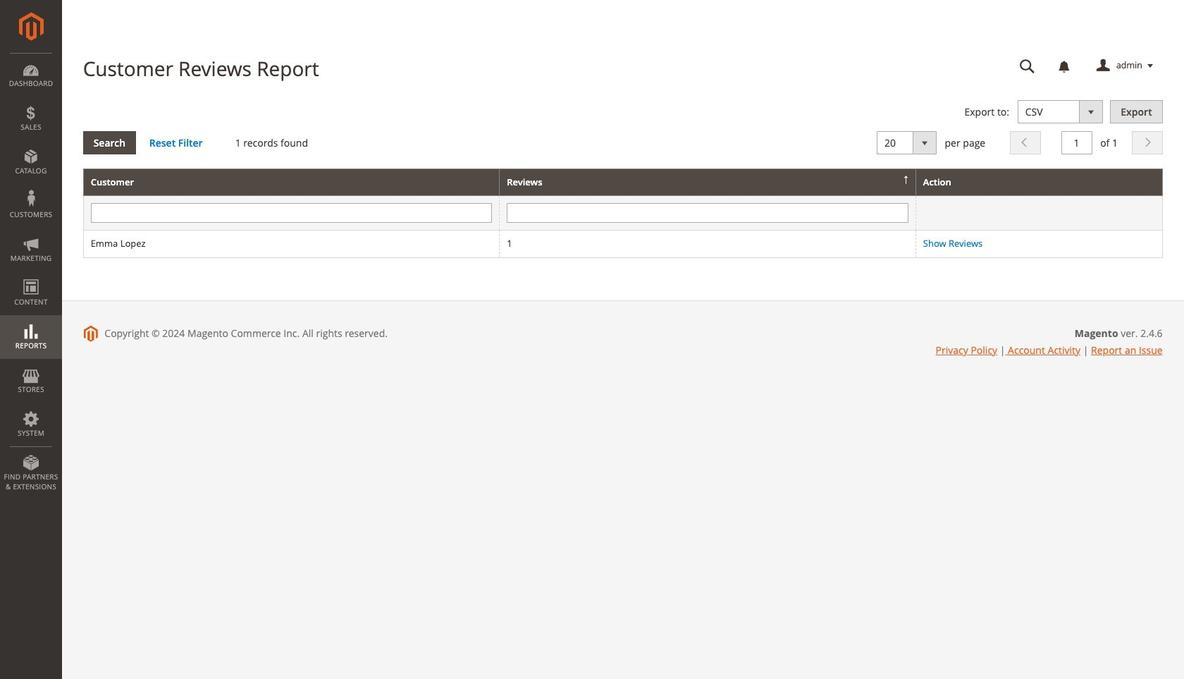 Task type: describe. For each thing, give the bounding box(es) containing it.
magento admin panel image
[[19, 12, 43, 41]]



Task type: locate. For each thing, give the bounding box(es) containing it.
menu bar
[[0, 53, 62, 499]]

None text field
[[1062, 131, 1093, 154], [507, 203, 909, 223], [1062, 131, 1093, 154], [507, 203, 909, 223]]

None text field
[[1010, 54, 1046, 78], [91, 203, 492, 223], [1010, 54, 1046, 78], [91, 203, 492, 223]]



